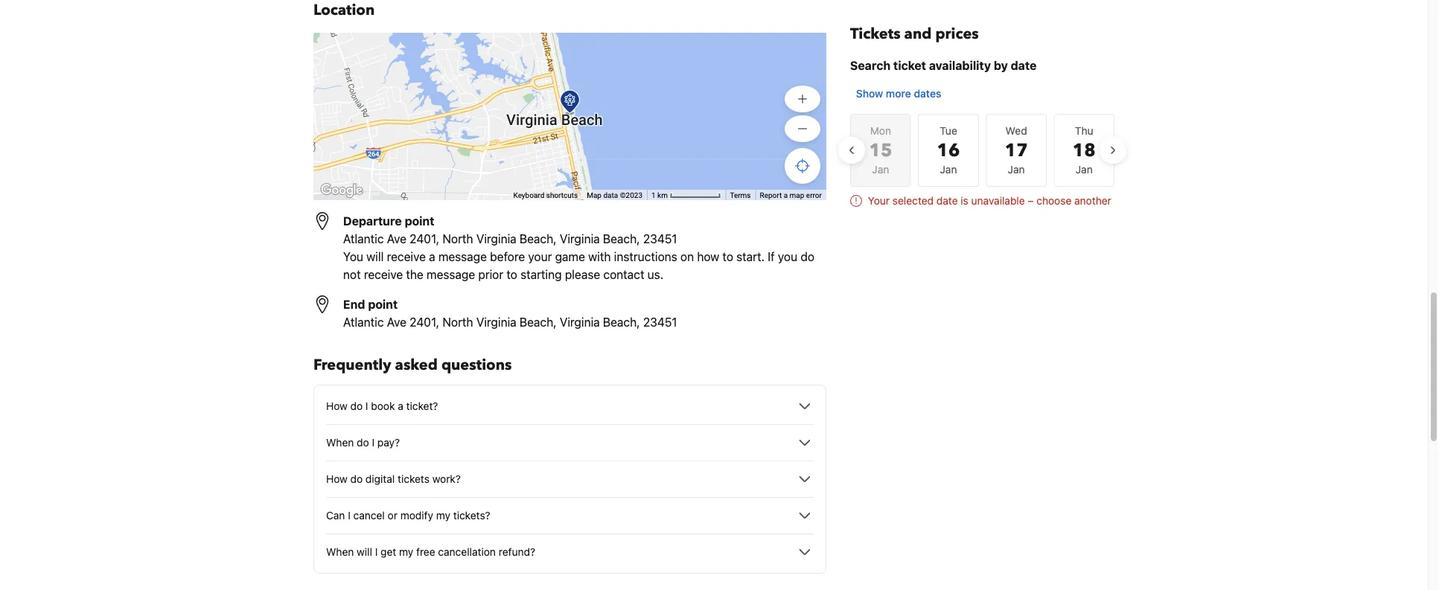Task type: vqa. For each thing, say whether or not it's contained in the screenshot.
the how
yes



Task type: describe. For each thing, give the bounding box(es) containing it.
choose
[[1037, 195, 1072, 207]]

atlantic for end
[[343, 315, 384, 330]]

1 vertical spatial message
[[427, 268, 475, 282]]

1 km
[[652, 191, 670, 200]]

unavailable
[[971, 195, 1025, 207]]

selected
[[893, 195, 934, 207]]

your selected date is unavailable – choose another
[[868, 195, 1112, 207]]

tickets?
[[453, 510, 490, 522]]

not
[[343, 268, 361, 282]]

starting
[[521, 268, 562, 282]]

on
[[681, 250, 694, 264]]

jan for 18
[[1076, 163, 1093, 176]]

frequently
[[313, 355, 391, 376]]

show more dates button
[[850, 80, 947, 107]]

availability
[[929, 58, 991, 73]]

prices
[[936, 24, 979, 44]]

book
[[371, 400, 395, 413]]

contact
[[603, 268, 645, 282]]

cancel
[[353, 510, 385, 522]]

instructions
[[614, 250, 677, 264]]

us.
[[648, 268, 664, 282]]

before
[[490, 250, 525, 264]]

is
[[961, 195, 969, 207]]

16
[[937, 138, 960, 163]]

17
[[1005, 138, 1028, 163]]

get
[[381, 546, 396, 558]]

when do i pay? button
[[326, 434, 814, 452]]

atlantic for departure
[[343, 232, 384, 246]]

km
[[658, 191, 668, 200]]

dates
[[914, 87, 941, 100]]

thu
[[1075, 125, 1094, 137]]

if
[[768, 250, 775, 264]]

when will i get my free cancellation refund?
[[326, 546, 535, 558]]

location
[[313, 0, 375, 20]]

thu 18 jan
[[1073, 125, 1096, 176]]

when will i get my free cancellation refund? button
[[326, 544, 814, 561]]

–
[[1028, 195, 1034, 207]]

map data ©2023
[[587, 191, 643, 200]]

1 vertical spatial to
[[507, 268, 517, 282]]

2401, for end
[[410, 315, 439, 330]]

map
[[790, 191, 804, 200]]

mon 15 jan
[[869, 125, 892, 176]]

do inside departure point atlantic ave 2401, north virginia beach, virginia beach, 23451 you will receive a message before your game with instructions on how to start. if you do not receive the message prior to starting please contact us.
[[801, 250, 815, 264]]

your
[[868, 195, 890, 207]]

keyboard
[[513, 191, 545, 200]]

jan for 15
[[872, 163, 889, 176]]

game
[[555, 250, 585, 264]]

your
[[528, 250, 552, 264]]

virginia up game
[[560, 232, 600, 246]]

digital
[[366, 473, 395, 486]]

wed
[[1006, 125, 1027, 137]]

tickets and prices
[[850, 24, 979, 44]]

my inside 'dropdown button'
[[399, 546, 413, 558]]

a inside dropdown button
[[398, 400, 403, 413]]

frequently asked questions
[[313, 355, 512, 376]]

end
[[343, 297, 365, 312]]

more
[[886, 87, 911, 100]]

you
[[343, 250, 363, 264]]

map
[[587, 191, 602, 200]]

virginia down please
[[560, 315, 600, 330]]

pay?
[[377, 437, 400, 449]]

report a map error link
[[760, 191, 822, 200]]

report a map error
[[760, 191, 822, 200]]

keyboard shortcuts button
[[513, 190, 578, 201]]

google image
[[317, 181, 366, 200]]

ticket
[[894, 58, 926, 73]]

or
[[388, 510, 398, 522]]

my inside dropdown button
[[436, 510, 450, 522]]

23451 for departure point atlantic ave 2401, north virginia beach, virginia beach, 23451 you will receive a message before your game with instructions on how to start. if you do not receive the message prior to starting please contact us.
[[643, 232, 677, 246]]

north for end
[[443, 315, 473, 330]]

1 horizontal spatial to
[[723, 250, 733, 264]]

asked
[[395, 355, 438, 376]]

will inside departure point atlantic ave 2401, north virginia beach, virginia beach, 23451 you will receive a message before your game with instructions on how to start. if you do not receive the message prior to starting please contact us.
[[367, 250, 384, 264]]

ave for end
[[387, 315, 407, 330]]

please
[[565, 268, 600, 282]]

data
[[603, 191, 618, 200]]

tickets
[[850, 24, 901, 44]]

1 vertical spatial receive
[[364, 268, 403, 282]]

18
[[1073, 138, 1096, 163]]

when do i pay?
[[326, 437, 400, 449]]

departure
[[343, 214, 402, 228]]

1 km button
[[647, 190, 726, 201]]

another
[[1075, 195, 1112, 207]]

tue 16 jan
[[937, 125, 960, 176]]

do for when do i pay?
[[357, 437, 369, 449]]

you
[[778, 250, 798, 264]]

prior
[[478, 268, 504, 282]]

beach, down contact
[[603, 315, 640, 330]]

beach, up with
[[603, 232, 640, 246]]

and
[[904, 24, 932, 44]]

terms link
[[730, 191, 751, 200]]

a inside departure point atlantic ave 2401, north virginia beach, virginia beach, 23451 you will receive a message before your game with instructions on how to start. if you do not receive the message prior to starting please contact us.
[[429, 250, 435, 264]]

keyboard shortcuts
[[513, 191, 578, 200]]

can
[[326, 510, 345, 522]]

by
[[994, 58, 1008, 73]]

©2023
[[620, 191, 643, 200]]

departure point atlantic ave 2401, north virginia beach, virginia beach, 23451 you will receive a message before your game with instructions on how to start. if you do not receive the message prior to starting please contact us.
[[343, 214, 815, 282]]



Task type: locate. For each thing, give the bounding box(es) containing it.
how
[[697, 250, 720, 264]]

ave for departure
[[387, 232, 407, 246]]

i for get
[[375, 546, 378, 558]]

refund?
[[499, 546, 535, 558]]

jan inside wed 17 jan
[[1008, 163, 1025, 176]]

search
[[850, 58, 891, 73]]

how do i book a ticket? button
[[326, 398, 814, 416]]

1 horizontal spatial point
[[405, 214, 434, 228]]

2 2401, from the top
[[410, 315, 439, 330]]

1 jan from the left
[[872, 163, 889, 176]]

search ticket availability by date
[[850, 58, 1037, 73]]

how for how do digital tickets work?
[[326, 473, 348, 486]]

jan inside mon 15 jan
[[872, 163, 889, 176]]

how
[[326, 400, 348, 413], [326, 473, 348, 486]]

do left digital
[[350, 473, 363, 486]]

virginia up the questions
[[476, 315, 517, 330]]

1 vertical spatial a
[[429, 250, 435, 264]]

ave inside departure point atlantic ave 2401, north virginia beach, virginia beach, 23451 you will receive a message before your game with instructions on how to start. if you do not receive the message prior to starting please contact us.
[[387, 232, 407, 246]]

2 how from the top
[[326, 473, 348, 486]]

cancellation
[[438, 546, 496, 558]]

jan for 16
[[940, 163, 957, 176]]

do left book
[[350, 400, 363, 413]]

how up the can
[[326, 473, 348, 486]]

0 vertical spatial point
[[405, 214, 434, 228]]

jan inside tue 16 jan
[[940, 163, 957, 176]]

jan inside thu 18 jan
[[1076, 163, 1093, 176]]

0 vertical spatial when
[[326, 437, 354, 449]]

do for how do digital tickets work?
[[350, 473, 363, 486]]

i inside can i cancel or modify my tickets? dropdown button
[[348, 510, 351, 522]]

0 vertical spatial my
[[436, 510, 450, 522]]

i left pay?
[[372, 437, 375, 449]]

can i cancel or modify my tickets?
[[326, 510, 490, 522]]

date right the by
[[1011, 58, 1037, 73]]

i for pay?
[[372, 437, 375, 449]]

jan down 17
[[1008, 163, 1025, 176]]

1 horizontal spatial a
[[429, 250, 435, 264]]

show
[[856, 87, 883, 100]]

0 vertical spatial date
[[1011, 58, 1037, 73]]

0 vertical spatial message
[[438, 250, 487, 264]]

ave
[[387, 232, 407, 246], [387, 315, 407, 330]]

i
[[366, 400, 368, 413], [372, 437, 375, 449], [348, 510, 351, 522], [375, 546, 378, 558]]

0 vertical spatial 2401,
[[410, 232, 439, 246]]

region containing 15
[[838, 107, 1127, 194]]

when inside dropdown button
[[326, 437, 354, 449]]

1 vertical spatial 2401,
[[410, 315, 439, 330]]

1
[[652, 191, 656, 200]]

point
[[405, 214, 434, 228], [368, 297, 398, 312]]

report
[[760, 191, 782, 200]]

1 how from the top
[[326, 400, 348, 413]]

atlantic inside departure point atlantic ave 2401, north virginia beach, virginia beach, 23451 you will receive a message before your game with instructions on how to start. if you do not receive the message prior to starting please contact us.
[[343, 232, 384, 246]]

region
[[838, 107, 1127, 194]]

1 atlantic from the top
[[343, 232, 384, 246]]

23451 down us. on the top
[[643, 315, 677, 330]]

jan for 17
[[1008, 163, 1025, 176]]

2 horizontal spatial a
[[784, 191, 788, 200]]

point right end
[[368, 297, 398, 312]]

to right the how
[[723, 250, 733, 264]]

1 23451 from the top
[[643, 232, 677, 246]]

when for when will i get my free cancellation refund?
[[326, 546, 354, 558]]

ave down departure
[[387, 232, 407, 246]]

point for departure
[[405, 214, 434, 228]]

do
[[801, 250, 815, 264], [350, 400, 363, 413], [357, 437, 369, 449], [350, 473, 363, 486]]

2 ave from the top
[[387, 315, 407, 330]]

i inside how do i book a ticket? dropdown button
[[366, 400, 368, 413]]

23451
[[643, 232, 677, 246], [643, 315, 677, 330]]

atlantic
[[343, 232, 384, 246], [343, 315, 384, 330]]

i for book
[[366, 400, 368, 413]]

north inside end point atlantic ave 2401, north virginia beach, virginia beach, 23451
[[443, 315, 473, 330]]

mon
[[870, 125, 891, 137]]

0 vertical spatial how
[[326, 400, 348, 413]]

virginia up before
[[476, 232, 517, 246]]

2401,
[[410, 232, 439, 246], [410, 315, 439, 330]]

show more dates
[[856, 87, 941, 100]]

message
[[438, 250, 487, 264], [427, 268, 475, 282]]

my right 'get'
[[399, 546, 413, 558]]

will
[[367, 250, 384, 264], [357, 546, 372, 558]]

jan
[[872, 163, 889, 176], [940, 163, 957, 176], [1008, 163, 1025, 176], [1076, 163, 1093, 176]]

will left 'get'
[[357, 546, 372, 558]]

beach,
[[520, 232, 557, 246], [603, 232, 640, 246], [520, 315, 557, 330], [603, 315, 640, 330]]

will right you
[[367, 250, 384, 264]]

how do i book a ticket?
[[326, 400, 438, 413]]

1 north from the top
[[443, 232, 473, 246]]

my right modify
[[436, 510, 450, 522]]

23451 up instructions
[[643, 232, 677, 246]]

ticket?
[[406, 400, 438, 413]]

jan down 15
[[872, 163, 889, 176]]

i inside 'when will i get my free cancellation refund?' 'dropdown button'
[[375, 546, 378, 558]]

with
[[588, 250, 611, 264]]

error
[[806, 191, 822, 200]]

0 vertical spatial receive
[[387, 250, 426, 264]]

0 horizontal spatial my
[[399, 546, 413, 558]]

1 vertical spatial when
[[326, 546, 354, 558]]

wed 17 jan
[[1005, 125, 1028, 176]]

1 2401, from the top
[[410, 232, 439, 246]]

0 horizontal spatial point
[[368, 297, 398, 312]]

0 horizontal spatial to
[[507, 268, 517, 282]]

1 horizontal spatial my
[[436, 510, 450, 522]]

do right you
[[801, 250, 815, 264]]

how down frequently
[[326, 400, 348, 413]]

3 jan from the left
[[1008, 163, 1025, 176]]

2401, inside end point atlantic ave 2401, north virginia beach, virginia beach, 23451
[[410, 315, 439, 330]]

do for how do i book a ticket?
[[350, 400, 363, 413]]

23451 inside end point atlantic ave 2401, north virginia beach, virginia beach, 23451
[[643, 315, 677, 330]]

jan down the 18
[[1076, 163, 1093, 176]]

the
[[406, 268, 424, 282]]

2 23451 from the top
[[643, 315, 677, 330]]

2401, inside departure point atlantic ave 2401, north virginia beach, virginia beach, 23451 you will receive a message before your game with instructions on how to start. if you do not receive the message prior to starting please contact us.
[[410, 232, 439, 246]]

will inside 'dropdown button'
[[357, 546, 372, 558]]

23451 inside departure point atlantic ave 2401, north virginia beach, virginia beach, 23451 you will receive a message before your game with instructions on how to start. if you do not receive the message prior to starting please contact us.
[[643, 232, 677, 246]]

point inside end point atlantic ave 2401, north virginia beach, virginia beach, 23451
[[368, 297, 398, 312]]

receive
[[387, 250, 426, 264], [364, 268, 403, 282]]

date left is
[[937, 195, 958, 207]]

when down the can
[[326, 546, 354, 558]]

modify
[[400, 510, 433, 522]]

receive left the
[[364, 268, 403, 282]]

1 vertical spatial date
[[937, 195, 958, 207]]

0 vertical spatial ave
[[387, 232, 407, 246]]

date
[[1011, 58, 1037, 73], [937, 195, 958, 207]]

tue
[[940, 125, 957, 137]]

15
[[869, 138, 892, 163]]

1 vertical spatial ave
[[387, 315, 407, 330]]

atlantic inside end point atlantic ave 2401, north virginia beach, virginia beach, 23451
[[343, 315, 384, 330]]

2401, up the asked
[[410, 315, 439, 330]]

1 ave from the top
[[387, 232, 407, 246]]

north for departure
[[443, 232, 473, 246]]

0 vertical spatial 23451
[[643, 232, 677, 246]]

a
[[784, 191, 788, 200], [429, 250, 435, 264], [398, 400, 403, 413]]

4 jan from the left
[[1076, 163, 1093, 176]]

i right the can
[[348, 510, 351, 522]]

when inside 'dropdown button'
[[326, 546, 354, 558]]

how do digital tickets work?
[[326, 473, 461, 486]]

23451 for end point atlantic ave 2401, north virginia beach, virginia beach, 23451
[[643, 315, 677, 330]]

when for when do i pay?
[[326, 437, 354, 449]]

beach, down starting
[[520, 315, 557, 330]]

1 when from the top
[[326, 437, 354, 449]]

map region
[[163, 0, 926, 350]]

beach, up your
[[520, 232, 557, 246]]

2401, for departure
[[410, 232, 439, 246]]

do left pay?
[[357, 437, 369, 449]]

my
[[436, 510, 450, 522], [399, 546, 413, 558]]

i inside when do i pay? dropdown button
[[372, 437, 375, 449]]

north inside departure point atlantic ave 2401, north virginia beach, virginia beach, 23451 you will receive a message before your game with instructions on how to start. if you do not receive the message prior to starting please contact us.
[[443, 232, 473, 246]]

2 vertical spatial a
[[398, 400, 403, 413]]

point inside departure point atlantic ave 2401, north virginia beach, virginia beach, 23451 you will receive a message before your game with instructions on how to start. if you do not receive the message prior to starting please contact us.
[[405, 214, 434, 228]]

2 when from the top
[[326, 546, 354, 558]]

1 vertical spatial 23451
[[643, 315, 677, 330]]

receive up the
[[387, 250, 426, 264]]

2401, up the
[[410, 232, 439, 246]]

terms
[[730, 191, 751, 200]]

point for end
[[368, 297, 398, 312]]

ave up frequently asked questions
[[387, 315, 407, 330]]

0 vertical spatial will
[[367, 250, 384, 264]]

1 vertical spatial my
[[399, 546, 413, 558]]

2 atlantic from the top
[[343, 315, 384, 330]]

1 horizontal spatial date
[[1011, 58, 1037, 73]]

1 vertical spatial point
[[368, 297, 398, 312]]

1 vertical spatial north
[[443, 315, 473, 330]]

when
[[326, 437, 354, 449], [326, 546, 354, 558]]

how for how do i book a ticket?
[[326, 400, 348, 413]]

work?
[[432, 473, 461, 486]]

message up prior
[[438, 250, 487, 264]]

tickets
[[398, 473, 430, 486]]

free
[[416, 546, 435, 558]]

1 vertical spatial atlantic
[[343, 315, 384, 330]]

0 horizontal spatial date
[[937, 195, 958, 207]]

0 horizontal spatial a
[[398, 400, 403, 413]]

can i cancel or modify my tickets? button
[[326, 507, 814, 525]]

atlantic down departure
[[343, 232, 384, 246]]

1 vertical spatial how
[[326, 473, 348, 486]]

2 north from the top
[[443, 315, 473, 330]]

point right departure
[[405, 214, 434, 228]]

2 jan from the left
[[940, 163, 957, 176]]

jan down 16
[[940, 163, 957, 176]]

0 vertical spatial atlantic
[[343, 232, 384, 246]]

questions
[[442, 355, 512, 376]]

0 vertical spatial north
[[443, 232, 473, 246]]

1 vertical spatial will
[[357, 546, 372, 558]]

i left 'get'
[[375, 546, 378, 558]]

to down before
[[507, 268, 517, 282]]

message right the
[[427, 268, 475, 282]]

ave inside end point atlantic ave 2401, north virginia beach, virginia beach, 23451
[[387, 315, 407, 330]]

0 vertical spatial to
[[723, 250, 733, 264]]

how do digital tickets work? button
[[326, 471, 814, 488]]

when left pay?
[[326, 437, 354, 449]]

atlantic down end
[[343, 315, 384, 330]]

i left book
[[366, 400, 368, 413]]

end point atlantic ave 2401, north virginia beach, virginia beach, 23451
[[343, 297, 677, 330]]

0 vertical spatial a
[[784, 191, 788, 200]]



